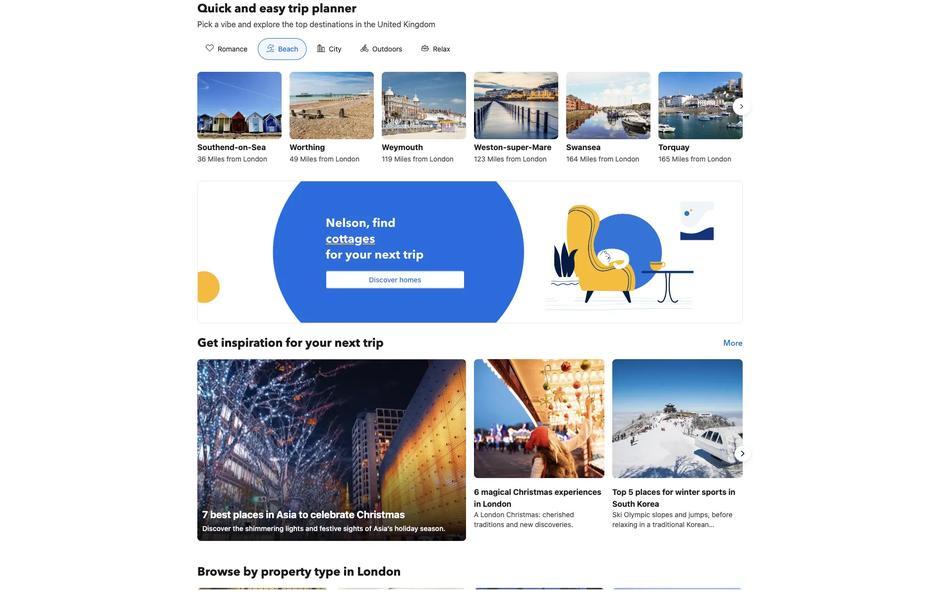 Task type: locate. For each thing, give the bounding box(es) containing it.
1 horizontal spatial for
[[326, 247, 342, 263]]

for left winter at the bottom right of page
[[662, 487, 673, 497]]

0 horizontal spatial places
[[233, 509, 264, 520]]

2 miles from the left
[[300, 155, 317, 163]]

1 horizontal spatial places
[[635, 487, 661, 497]]

a
[[215, 20, 219, 29], [647, 521, 651, 529]]

6 from from the left
[[691, 155, 706, 163]]

miles down southend-
[[208, 155, 225, 163]]

from down "super-"
[[506, 155, 521, 163]]

0 vertical spatial your
[[345, 247, 372, 263]]

ski
[[612, 511, 622, 519]]

miles inside the torquay 165 miles from london
[[672, 155, 689, 163]]

1 vertical spatial trip
[[403, 247, 424, 263]]

tab list containing romance
[[189, 38, 467, 61]]

korean
[[687, 521, 709, 529]]

and
[[234, 0, 256, 17], [238, 20, 251, 29], [675, 511, 687, 519], [506, 521, 518, 529], [305, 525, 318, 533]]

1 vertical spatial for
[[286, 335, 302, 352]]

quick and easy trip planner pick a vibe and explore the top destinations in the united kingdom
[[197, 0, 435, 29]]

1 vertical spatial a
[[647, 521, 651, 529]]

from inside southend-on-sea 36 miles from london
[[227, 155, 241, 163]]

london inside 'weymouth 119 miles from london'
[[430, 155, 454, 163]]

city
[[329, 45, 342, 53]]

a
[[474, 511, 479, 519]]

weston-super-mare 123 miles from london
[[474, 143, 552, 163]]

the inside 7 best places in asia to celebrate christmas discover the shimmering lights and festive sights of asia's holiday season.
[[233, 525, 243, 533]]

1 vertical spatial next
[[335, 335, 360, 352]]

discover homes
[[369, 276, 421, 284]]

the left shimmering
[[233, 525, 243, 533]]

1 vertical spatial christmas
[[357, 509, 405, 520]]

london inside the torquay 165 miles from london
[[708, 155, 731, 163]]

places up korea
[[635, 487, 661, 497]]

0 vertical spatial christmas
[[513, 487, 553, 497]]

torquay
[[659, 143, 690, 152]]

5 from from the left
[[599, 155, 614, 163]]

miles down torquay
[[672, 155, 689, 163]]

1 horizontal spatial christmas
[[513, 487, 553, 497]]

0 horizontal spatial christmas
[[357, 509, 405, 520]]

7 best places in asia to celebrate christmas region
[[189, 359, 751, 549]]

in inside 6 magical christmas experiences in london a london christmas: cherished traditions and new discoveries.
[[474, 499, 481, 509]]

5
[[628, 487, 634, 497]]

the left the united
[[364, 20, 376, 29]]

4 from from the left
[[506, 155, 521, 163]]

the left the top at the top left of page
[[282, 20, 294, 29]]

southend-on-sea 36 miles from london
[[197, 143, 267, 163]]

olympic
[[624, 511, 650, 519]]

119
[[382, 155, 392, 163]]

christmas up the asia's
[[357, 509, 405, 520]]

1 vertical spatial discover
[[202, 525, 231, 533]]

0 vertical spatial for
[[326, 247, 342, 263]]

london
[[243, 155, 267, 163], [336, 155, 360, 163], [430, 155, 454, 163], [523, 155, 547, 163], [616, 155, 639, 163], [708, 155, 731, 163], [483, 499, 511, 509], [481, 511, 504, 519], [357, 564, 401, 581]]

0 vertical spatial discover
[[369, 276, 398, 284]]

4 miles from the left
[[488, 155, 504, 163]]

from down on- on the top left of the page
[[227, 155, 241, 163]]

for inside top 5 places for winter sports in south korea ski olympic slopes and jumps, before relaxing in a traditional korean bathhouse
[[662, 487, 673, 497]]

from right '165'
[[691, 155, 706, 163]]

miles inside swansea 164 miles from london
[[580, 155, 597, 163]]

quick
[[197, 0, 231, 17]]

0 horizontal spatial the
[[233, 525, 243, 533]]

miles inside southend-on-sea 36 miles from london
[[208, 155, 225, 163]]

celebrate
[[311, 509, 355, 520]]

3 miles from the left
[[394, 155, 411, 163]]

and inside 7 best places in asia to celebrate christmas discover the shimmering lights and festive sights of asia's holiday season.
[[305, 525, 318, 533]]

2 vertical spatial trip
[[363, 335, 384, 352]]

miles for swansea
[[580, 155, 597, 163]]

sea
[[252, 143, 266, 152]]

new
[[520, 521, 533, 529]]

0 horizontal spatial next
[[335, 335, 360, 352]]

0 horizontal spatial discover
[[202, 525, 231, 533]]

from for worthing
[[319, 155, 334, 163]]

of
[[365, 525, 372, 533]]

6 magical christmas experiences in london image
[[474, 359, 605, 478]]

in up a
[[474, 499, 481, 509]]

for inside nelson, find cottages for your next trip
[[326, 247, 342, 263]]

165
[[659, 155, 670, 163]]

from for swansea
[[599, 155, 614, 163]]

in right "type"
[[343, 564, 354, 581]]

0 horizontal spatial trip
[[288, 0, 309, 17]]

region
[[189, 68, 751, 169]]

6 miles from the left
[[672, 155, 689, 163]]

discoveries.
[[535, 521, 573, 529]]

planner
[[312, 0, 356, 17]]

miles
[[208, 155, 225, 163], [300, 155, 317, 163], [394, 155, 411, 163], [488, 155, 504, 163], [580, 155, 597, 163], [672, 155, 689, 163]]

for down nelson,
[[326, 247, 342, 263]]

next
[[375, 247, 400, 263], [335, 335, 360, 352]]

sights
[[343, 525, 363, 533]]

discover
[[369, 276, 398, 284], [202, 525, 231, 533]]

1 horizontal spatial discover
[[369, 276, 398, 284]]

places up shimmering
[[233, 509, 264, 520]]

2 vertical spatial for
[[662, 487, 673, 497]]

in
[[356, 20, 362, 29], [729, 487, 736, 497], [474, 499, 481, 509], [266, 509, 274, 520], [639, 521, 645, 529], [343, 564, 354, 581]]

browse by property type in london
[[197, 564, 401, 581]]

1 horizontal spatial your
[[345, 247, 372, 263]]

discover left homes
[[369, 276, 398, 284]]

and down to
[[305, 525, 318, 533]]

miles down worthing
[[300, 155, 317, 163]]

miles inside worthing 49 miles from london
[[300, 155, 317, 163]]

from down weymouth
[[413, 155, 428, 163]]

miles down swansea
[[580, 155, 597, 163]]

united
[[378, 20, 401, 29]]

from inside the torquay 165 miles from london
[[691, 155, 706, 163]]

christmas
[[513, 487, 553, 497], [357, 509, 405, 520]]

1 horizontal spatial next
[[375, 247, 400, 263]]

tab list
[[189, 38, 467, 61]]

0 horizontal spatial a
[[215, 20, 219, 29]]

2 horizontal spatial for
[[662, 487, 673, 497]]

miles down weston-
[[488, 155, 504, 163]]

more
[[724, 338, 743, 349]]

0 vertical spatial next
[[375, 247, 400, 263]]

find
[[373, 215, 396, 232]]

0 vertical spatial a
[[215, 20, 219, 29]]

torquay 165 miles from london
[[659, 143, 731, 163]]

your
[[345, 247, 372, 263], [305, 335, 332, 352]]

a down olympic
[[647, 521, 651, 529]]

0 horizontal spatial for
[[286, 335, 302, 352]]

christmas inside 6 magical christmas experiences in london a london christmas: cherished traditions and new discoveries.
[[513, 487, 553, 497]]

1 horizontal spatial a
[[647, 521, 651, 529]]

places inside top 5 places for winter sports in south korea ski olympic slopes and jumps, before relaxing in a traditional korean bathhouse
[[635, 487, 661, 497]]

1 vertical spatial your
[[305, 335, 332, 352]]

for
[[326, 247, 342, 263], [286, 335, 302, 352], [662, 487, 673, 497]]

1 vertical spatial places
[[233, 509, 264, 520]]

experiences
[[555, 487, 601, 497]]

discover down best
[[202, 525, 231, 533]]

7
[[202, 509, 208, 520]]

in up shimmering
[[266, 509, 274, 520]]

0 vertical spatial trip
[[288, 0, 309, 17]]

0 vertical spatial places
[[635, 487, 661, 497]]

123
[[474, 155, 486, 163]]

2 from from the left
[[319, 155, 334, 163]]

and up traditional
[[675, 511, 687, 519]]

from inside swansea 164 miles from london
[[599, 155, 614, 163]]

region containing southend-on-sea
[[189, 68, 751, 169]]

for right inspiration
[[286, 335, 302, 352]]

1 miles from the left
[[208, 155, 225, 163]]

inspiration
[[221, 335, 283, 352]]

from down worthing
[[319, 155, 334, 163]]

from down swansea
[[599, 155, 614, 163]]

2 horizontal spatial trip
[[403, 247, 424, 263]]

a left vibe
[[215, 20, 219, 29]]

and left new
[[506, 521, 518, 529]]

from inside 'weymouth 119 miles from london'
[[413, 155, 428, 163]]

magical
[[481, 487, 511, 497]]

christmas up christmas: at the bottom of page
[[513, 487, 553, 497]]

weymouth 119 miles from london
[[382, 143, 454, 163]]

christmas:
[[506, 511, 541, 519]]

5 miles from the left
[[580, 155, 597, 163]]

miles inside 'weymouth 119 miles from london'
[[394, 155, 411, 163]]

places inside 7 best places in asia to celebrate christmas discover the shimmering lights and festive sights of asia's holiday season.
[[233, 509, 264, 520]]

asia's
[[374, 525, 393, 533]]

from inside worthing 49 miles from london
[[319, 155, 334, 163]]

south
[[612, 499, 635, 509]]

miles for torquay
[[672, 155, 689, 163]]

trip
[[288, 0, 309, 17], [403, 247, 424, 263], [363, 335, 384, 352]]

1 from from the left
[[227, 155, 241, 163]]

festive
[[320, 525, 341, 533]]

and inside 6 magical christmas experiences in london a london christmas: cherished traditions and new discoveries.
[[506, 521, 518, 529]]

relax button
[[413, 38, 459, 60]]

korea
[[637, 499, 659, 509]]

in right destinations at the top of the page
[[356, 20, 362, 29]]

3 from from the left
[[413, 155, 428, 163]]

miles down weymouth
[[394, 155, 411, 163]]



Task type: vqa. For each thing, say whether or not it's contained in the screenshot.
Budapest Center Residence 0.2
no



Task type: describe. For each thing, give the bounding box(es) containing it.
for for nelson, find cottages for your next trip
[[326, 247, 342, 263]]

6
[[474, 487, 479, 497]]

cherished
[[543, 511, 574, 519]]

discover inside 7 best places in asia to celebrate christmas discover the shimmering lights and festive sights of asia's holiday season.
[[202, 525, 231, 533]]

mare
[[532, 143, 552, 152]]

swansea 164 miles from london
[[566, 143, 639, 163]]

more link
[[724, 335, 743, 351]]

1 horizontal spatial trip
[[363, 335, 384, 352]]

in inside 7 best places in asia to celebrate christmas discover the shimmering lights and festive sights of asia's holiday season.
[[266, 509, 274, 520]]

worthing
[[290, 143, 325, 152]]

164
[[566, 155, 578, 163]]

holiday
[[395, 525, 418, 533]]

trip inside quick and easy trip planner pick a vibe and explore the top destinations in the united kingdom
[[288, 0, 309, 17]]

slopes
[[652, 511, 673, 519]]

on-
[[238, 143, 252, 152]]

easy
[[259, 0, 285, 17]]

property
[[261, 564, 311, 581]]

explore
[[254, 20, 280, 29]]

christmas inside 7 best places in asia to celebrate christmas discover the shimmering lights and festive sights of asia's holiday season.
[[357, 509, 405, 520]]

top 5 places for winter sports in south korea ski olympic slopes and jumps, before relaxing in a traditional korean bathhouse
[[612, 487, 736, 539]]

for for top 5 places for winter sports in south korea ski olympic slopes and jumps, before relaxing in a traditional korean bathhouse
[[662, 487, 673, 497]]

to
[[299, 509, 308, 520]]

outdoors button
[[352, 38, 411, 60]]

1 horizontal spatial the
[[282, 20, 294, 29]]

in right sports
[[729, 487, 736, 497]]

and right vibe
[[238, 20, 251, 29]]

super-
[[507, 143, 532, 152]]

worthing 49 miles from london
[[290, 143, 360, 163]]

your inside nelson, find cottages for your next trip
[[345, 247, 372, 263]]

relaxing
[[612, 521, 638, 529]]

miles inside weston-super-mare 123 miles from london
[[488, 155, 504, 163]]

asia
[[277, 509, 297, 520]]

shimmering
[[245, 525, 284, 533]]

nelson,
[[326, 215, 370, 232]]

beach button
[[258, 38, 307, 60]]

traditions
[[474, 521, 504, 529]]

best
[[210, 509, 231, 520]]

from for torquay
[[691, 155, 706, 163]]

miles for worthing
[[300, 155, 317, 163]]

kingdom
[[403, 20, 435, 29]]

season.
[[420, 525, 446, 533]]

get inspiration for your next trip
[[197, 335, 384, 352]]

romance
[[218, 45, 247, 53]]

from for weymouth
[[413, 155, 428, 163]]

from inside weston-super-mare 123 miles from london
[[506, 155, 521, 163]]

trip inside nelson, find cottages for your next trip
[[403, 247, 424, 263]]

london inside worthing 49 miles from london
[[336, 155, 360, 163]]

homes
[[399, 276, 421, 284]]

get
[[197, 335, 218, 352]]

and inside top 5 places for winter sports in south korea ski olympic slopes and jumps, before relaxing in a traditional korean bathhouse
[[675, 511, 687, 519]]

0 horizontal spatial your
[[305, 335, 332, 352]]

top 5 places for winter sports in south korea image
[[612, 359, 743, 478]]

36
[[197, 155, 206, 163]]

by
[[243, 564, 258, 581]]

romance button
[[197, 38, 256, 60]]

and up vibe
[[234, 0, 256, 17]]

places for 5
[[635, 487, 661, 497]]

bathhouse
[[612, 531, 646, 539]]

vibe
[[221, 20, 236, 29]]

weymouth
[[382, 143, 423, 152]]

pick
[[197, 20, 213, 29]]

type
[[314, 564, 341, 581]]

sports
[[702, 487, 727, 497]]

london inside swansea 164 miles from london
[[616, 155, 639, 163]]

places for best
[[233, 509, 264, 520]]

next image
[[737, 448, 749, 460]]

top
[[296, 20, 308, 29]]

next inside nelson, find cottages for your next trip
[[375, 247, 400, 263]]

destinations
[[310, 20, 353, 29]]

a inside top 5 places for winter sports in south korea ski olympic slopes and jumps, before relaxing in a traditional korean bathhouse
[[647, 521, 651, 529]]

top
[[612, 487, 627, 497]]

in down olympic
[[639, 521, 645, 529]]

city button
[[309, 38, 350, 60]]

browse
[[197, 564, 240, 581]]

beach
[[278, 45, 298, 53]]

a inside quick and easy trip planner pick a vibe and explore the top destinations in the united kingdom
[[215, 20, 219, 29]]

6 magical christmas experiences in london a london christmas: cherished traditions and new discoveries.
[[474, 487, 601, 529]]

49
[[290, 155, 298, 163]]

weston-
[[474, 143, 507, 152]]

traditional
[[653, 521, 685, 529]]

swansea
[[566, 143, 601, 152]]

miles for weymouth
[[394, 155, 411, 163]]

cottages
[[326, 231, 375, 248]]

2 horizontal spatial the
[[364, 20, 376, 29]]

london inside southend-on-sea 36 miles from london
[[243, 155, 267, 163]]

nelson, find cottages for your next trip
[[326, 215, 424, 263]]

7 best places in asia to celebrate christmas discover the shimmering lights and festive sights of asia's holiday season.
[[202, 509, 446, 533]]

before
[[712, 511, 733, 519]]

in inside quick and easy trip planner pick a vibe and explore the top destinations in the united kingdom
[[356, 20, 362, 29]]

winter
[[675, 487, 700, 497]]

lights
[[286, 525, 304, 533]]

jumps,
[[689, 511, 710, 519]]

relax
[[433, 45, 450, 53]]

southend-
[[197, 143, 238, 152]]

london inside weston-super-mare 123 miles from london
[[523, 155, 547, 163]]

outdoors
[[372, 45, 402, 53]]



